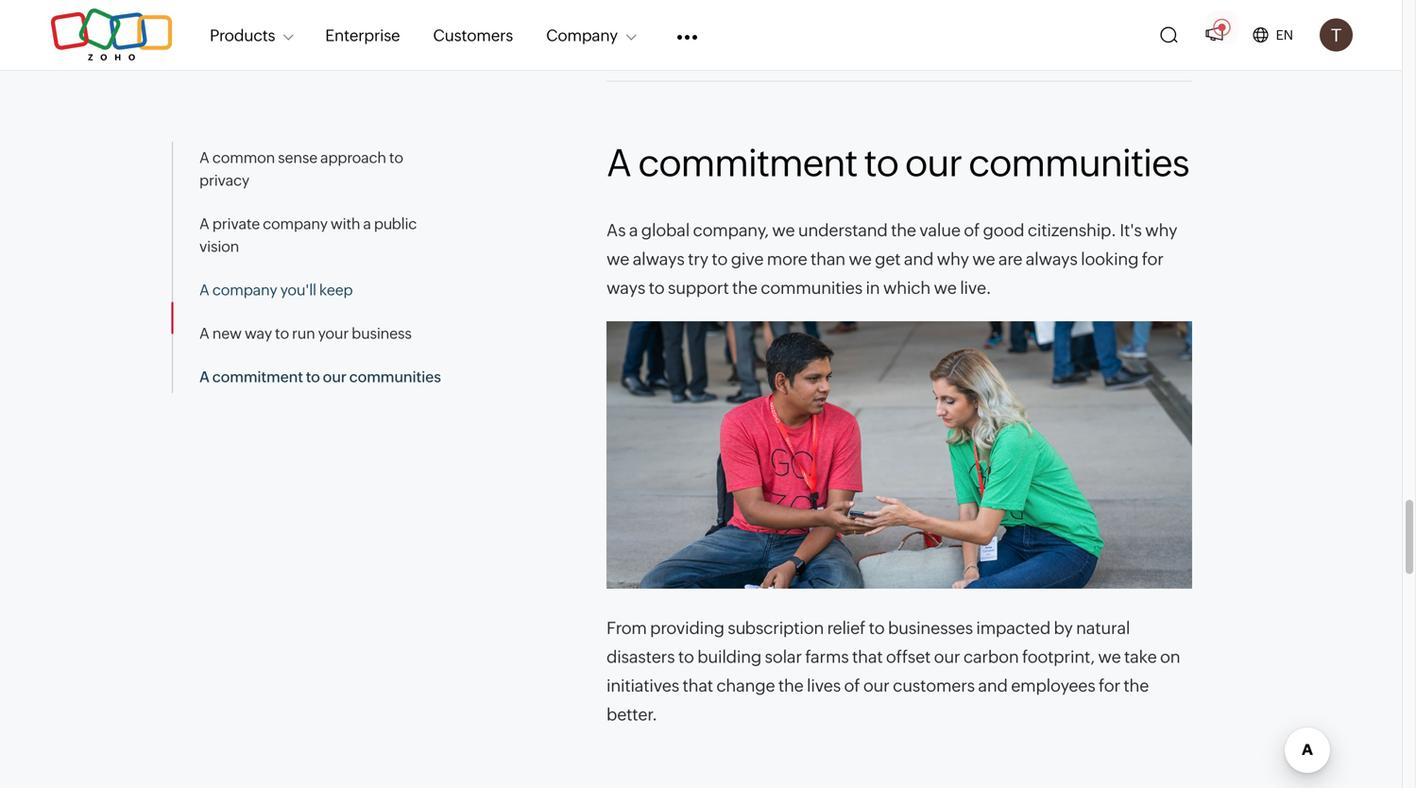Task type: locate. For each thing, give the bounding box(es) containing it.
lives
[[807, 676, 841, 696]]

1 horizontal spatial of
[[964, 220, 980, 240]]

more
[[767, 249, 808, 269]]

0 horizontal spatial and
[[904, 249, 934, 269]]

a private company with a public vision
[[199, 215, 417, 255]]

why
[[1145, 220, 1178, 240], [937, 249, 969, 269]]

private
[[212, 215, 260, 232]]

1 horizontal spatial and
[[978, 676, 1008, 696]]

always down citizenship.
[[1026, 249, 1078, 269]]

in
[[866, 278, 880, 298]]

0 vertical spatial and
[[904, 249, 934, 269]]

why down value
[[937, 249, 969, 269]]

customers
[[893, 676, 975, 696]]

always down global
[[633, 249, 685, 269]]

of
[[964, 220, 980, 240], [844, 676, 860, 696]]

that down the relief on the right
[[852, 647, 883, 667]]

that down the building
[[683, 676, 713, 696]]

of right value
[[964, 220, 980, 240]]

2 vertical spatial communities
[[349, 368, 441, 386]]

building
[[698, 647, 762, 667]]

0 vertical spatial communities
[[969, 141, 1189, 184]]

products
[[210, 26, 275, 44]]

understand
[[798, 220, 888, 240]]

terry turtle image
[[1320, 18, 1353, 51]]

to right approach
[[389, 149, 403, 166]]

footprint,
[[1022, 647, 1095, 667]]

0 vertical spatial for
[[1142, 249, 1164, 269]]

vision
[[199, 238, 239, 255]]

company up way
[[212, 281, 277, 299]]

common
[[212, 149, 275, 166]]

1 horizontal spatial communities
[[761, 278, 863, 298]]

a company you'll keep
[[199, 281, 353, 299]]

1 vertical spatial and
[[978, 676, 1008, 696]]

solar
[[765, 647, 802, 667]]

commitment down way
[[212, 368, 303, 386]]

support
[[668, 278, 729, 298]]

company
[[263, 215, 328, 232], [212, 281, 277, 299]]

that
[[852, 647, 883, 667], [683, 676, 713, 696]]

a commitment to our communities
[[607, 141, 1189, 184], [199, 368, 441, 386]]

and right get
[[904, 249, 934, 269]]

a commitment to our communities down the your
[[199, 368, 441, 386]]

1 horizontal spatial that
[[852, 647, 883, 667]]

always
[[633, 249, 685, 269], [1026, 249, 1078, 269]]

way
[[245, 325, 272, 342]]

1 vertical spatial for
[[1099, 676, 1121, 696]]

1 vertical spatial company
[[212, 281, 277, 299]]

0 vertical spatial a commitment to our communities
[[607, 141, 1189, 184]]

0 horizontal spatial for
[[1099, 676, 1121, 696]]

and down 'carbon'
[[978, 676, 1008, 696]]

enterprise link
[[325, 14, 400, 56]]

0 vertical spatial commitment
[[638, 141, 858, 184]]

commitment up company,
[[638, 141, 858, 184]]

to down a new way to run your business
[[306, 368, 320, 386]]

a
[[607, 141, 632, 184], [199, 149, 210, 166], [199, 215, 210, 232], [199, 281, 210, 299], [199, 325, 210, 342], [199, 368, 210, 386]]

2 horizontal spatial communities
[[969, 141, 1189, 184]]

0 horizontal spatial always
[[633, 249, 685, 269]]

we down natural
[[1098, 647, 1121, 667]]

our down the your
[[323, 368, 347, 386]]

0 horizontal spatial a
[[363, 215, 371, 232]]

0 horizontal spatial of
[[844, 676, 860, 696]]

commitment
[[638, 141, 858, 184], [212, 368, 303, 386]]

we up more
[[772, 220, 795, 240]]

approach
[[320, 149, 386, 166]]

a inside as a global company, we understand the value of good citizenship. it's why we always try to give more than we get and why we are always looking for ways to support the communities in which we live.
[[629, 220, 638, 240]]

by
[[1054, 618, 1073, 638]]

customers
[[433, 26, 513, 44]]

0 vertical spatial company
[[263, 215, 328, 232]]

from
[[607, 618, 647, 638]]

2 always from the left
[[1026, 249, 1078, 269]]

a right with
[[363, 215, 371, 232]]

the down take
[[1124, 676, 1149, 696]]

ways
[[607, 278, 646, 298]]

keep
[[319, 281, 353, 299]]

communities down than
[[761, 278, 863, 298]]

take
[[1124, 647, 1157, 667]]

new
[[212, 325, 242, 342]]

a
[[363, 215, 371, 232], [629, 220, 638, 240]]

with
[[331, 215, 360, 232]]

of inside as a global company, we understand the value of good citizenship. it's why we always try to give more than we get and why we are always looking for ways to support the communities in which we live.
[[964, 220, 980, 240]]

on
[[1160, 647, 1181, 667]]

1 horizontal spatial commitment
[[638, 141, 858, 184]]

a inside a common sense approach to privacy
[[199, 149, 210, 166]]

the
[[891, 220, 916, 240], [732, 278, 758, 298], [778, 676, 804, 696], [1124, 676, 1149, 696]]

employees
[[1011, 676, 1096, 696]]

change
[[717, 676, 775, 696]]

0 horizontal spatial commitment
[[212, 368, 303, 386]]

1 vertical spatial why
[[937, 249, 969, 269]]

communities up citizenship.
[[969, 141, 1189, 184]]

0 horizontal spatial that
[[683, 676, 713, 696]]

company inside the "a private company with a public vision"
[[263, 215, 328, 232]]

1 horizontal spatial for
[[1142, 249, 1164, 269]]

of inside from providing subscription relief to businesses impacted by natural disasters to building solar farms that offset our carbon footprint, we take on initiatives that change the lives of our customers and employees for the better.
[[844, 676, 860, 696]]

communities
[[969, 141, 1189, 184], [761, 278, 863, 298], [349, 368, 441, 386]]

are
[[999, 249, 1023, 269]]

initiatives
[[607, 676, 679, 696]]

a right as
[[629, 220, 638, 240]]

1 horizontal spatial a
[[629, 220, 638, 240]]

value
[[920, 220, 961, 240]]

the down give
[[732, 278, 758, 298]]

relief
[[827, 618, 866, 638]]

1 horizontal spatial always
[[1026, 249, 1078, 269]]

carbon
[[964, 647, 1019, 667]]

get
[[875, 249, 901, 269]]

1 vertical spatial of
[[844, 676, 860, 696]]

a commitment to our communities up value
[[607, 141, 1189, 184]]

for right "looking"
[[1142, 249, 1164, 269]]

1 vertical spatial communities
[[761, 278, 863, 298]]

for right employees
[[1099, 676, 1121, 696]]

our
[[905, 141, 962, 184], [323, 368, 347, 386], [934, 647, 960, 667], [864, 676, 890, 696]]

for
[[1142, 249, 1164, 269], [1099, 676, 1121, 696]]

offset
[[886, 647, 931, 667]]

why right it's on the top of page
[[1145, 220, 1178, 240]]

run
[[292, 325, 315, 342]]

1 horizontal spatial why
[[1145, 220, 1178, 240]]

good
[[983, 220, 1025, 240]]

1 vertical spatial a commitment to our communities
[[199, 368, 441, 386]]

and
[[904, 249, 934, 269], [978, 676, 1008, 696]]

0 vertical spatial of
[[964, 220, 980, 240]]

a new way to run your business
[[199, 325, 412, 342]]

which
[[883, 278, 931, 298]]

company left with
[[263, 215, 328, 232]]

we
[[772, 220, 795, 240], [607, 249, 630, 269], [849, 249, 872, 269], [973, 249, 995, 269], [934, 278, 957, 298], [1098, 647, 1121, 667]]

live.
[[960, 278, 992, 298]]

to up understand
[[864, 141, 899, 184]]

disasters
[[607, 647, 675, 667]]

communities down business
[[349, 368, 441, 386]]

and inside from providing subscription relief to businesses impacted by natural disasters to building solar farms that offset our carbon footprint, we take on initiatives that change the lives of our customers and employees for the better.
[[978, 676, 1008, 696]]

of right the lives
[[844, 676, 860, 696]]

to
[[864, 141, 899, 184], [389, 149, 403, 166], [712, 249, 728, 269], [649, 278, 665, 298], [275, 325, 289, 342], [306, 368, 320, 386], [869, 618, 885, 638], [678, 647, 694, 667]]



Task type: vqa. For each thing, say whether or not it's contained in the screenshot.
Steadfast
no



Task type: describe. For each thing, give the bounding box(es) containing it.
communities inside as a global company, we understand the value of good citizenship. it's why we always try to give more than we get and why we are always looking for ways to support the communities in which we live.
[[761, 278, 863, 298]]

to right ways in the left of the page
[[649, 278, 665, 298]]

than
[[811, 249, 846, 269]]

for inside from providing subscription relief to businesses impacted by natural disasters to building solar farms that offset our carbon footprint, we take on initiatives that change the lives of our customers and employees for the better.
[[1099, 676, 1121, 696]]

en
[[1276, 27, 1294, 43]]

for inside as a global company, we understand the value of good citizenship. it's why we always try to give more than we get and why we are always looking for ways to support the communities in which we live.
[[1142, 249, 1164, 269]]

sense
[[278, 149, 318, 166]]

your
[[318, 325, 349, 342]]

from providing subscription relief to businesses impacted by natural disasters to building solar farms that offset our carbon footprint, we take on initiatives that change the lives of our customers and employees for the better.
[[607, 618, 1181, 724]]

the up get
[[891, 220, 916, 240]]

we left live.
[[934, 278, 957, 298]]

try
[[688, 249, 709, 269]]

1 vertical spatial that
[[683, 676, 713, 696]]

public
[[374, 215, 417, 232]]

customers link
[[433, 14, 513, 56]]

you'll
[[280, 281, 316, 299]]

providing
[[650, 618, 725, 638]]

business
[[352, 325, 412, 342]]

0 horizontal spatial a commitment to our communities
[[199, 368, 441, 386]]

the down solar
[[778, 676, 804, 696]]

citizenship.
[[1028, 220, 1117, 240]]

as a global company, we understand the value of good citizenship. it's why we always try to give more than we get and why we are always looking for ways to support the communities in which we live.
[[607, 220, 1178, 298]]

farms
[[805, 647, 849, 667]]

company,
[[693, 220, 769, 240]]

global
[[641, 220, 690, 240]]

to inside a common sense approach to privacy
[[389, 149, 403, 166]]

a common sense approach to privacy
[[199, 149, 403, 189]]

enterprise
[[325, 26, 400, 44]]

we inside from providing subscription relief to businesses impacted by natural disasters to building solar farms that offset our carbon footprint, we take on initiatives that change the lives of our customers and employees for the better.
[[1098, 647, 1121, 667]]

it's
[[1120, 220, 1142, 240]]

we left are
[[973, 249, 995, 269]]

1 horizontal spatial a commitment to our communities
[[607, 141, 1189, 184]]

1 always from the left
[[633, 249, 685, 269]]

and inside as a global company, we understand the value of good citizenship. it's why we always try to give more than we get and why we are always looking for ways to support the communities in which we live.
[[904, 249, 934, 269]]

businesses
[[888, 618, 973, 638]]

a inside the "a private company with a public vision"
[[363, 215, 371, 232]]

our up value
[[905, 141, 962, 184]]

natural
[[1076, 618, 1130, 638]]

0 vertical spatial why
[[1145, 220, 1178, 240]]

privacy
[[199, 172, 250, 189]]

impacted
[[977, 618, 1051, 638]]

to left run on the left
[[275, 325, 289, 342]]

as
[[607, 220, 626, 240]]

our up customers
[[934, 647, 960, 667]]

we down as
[[607, 249, 630, 269]]

give
[[731, 249, 764, 269]]

to down providing
[[678, 647, 694, 667]]

better.
[[607, 705, 658, 724]]

to right try
[[712, 249, 728, 269]]

looking
[[1081, 249, 1139, 269]]

1 vertical spatial commitment
[[212, 368, 303, 386]]

we left get
[[849, 249, 872, 269]]

a inside the "a private company with a public vision"
[[199, 215, 210, 232]]

company
[[546, 26, 618, 44]]

to right the relief on the right
[[869, 618, 885, 638]]

0 vertical spatial that
[[852, 647, 883, 667]]

0 horizontal spatial communities
[[349, 368, 441, 386]]

our down offset
[[864, 676, 890, 696]]

0 horizontal spatial why
[[937, 249, 969, 269]]

subscription
[[728, 618, 824, 638]]



